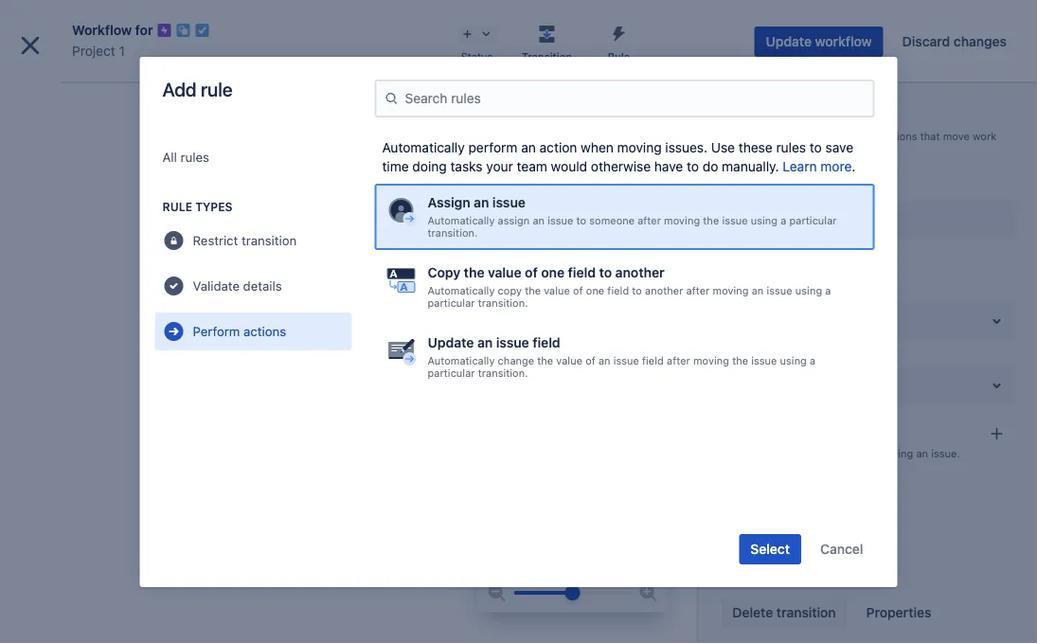 Task type: vqa. For each thing, say whether or not it's contained in the screenshot.
transition. inside the COPY THE VALUE OF ONE FIELD TO ANOTHER AUTOMATICALLY COPY THE VALUE OF ONE FIELD TO ANOTHER AFTER MOVING AN ISSUE USING A PARTICULAR TRANSITION.
yes



Task type: locate. For each thing, give the bounding box(es) containing it.
transition for transition
[[522, 51, 572, 63]]

project for project 1
[[72, 43, 115, 59]]

actions right as
[[881, 130, 917, 142]]

add rule image
[[989, 426, 1004, 441]]

automatically down copy
[[428, 284, 495, 296]]

rule left types on the top of page
[[162, 200, 192, 213]]

after inside update an issue field automatically change the value of an issue field after moving the issue using a particular transition.
[[667, 354, 690, 366]]

0 vertical spatial transition.
[[428, 226, 478, 239]]

moving up otherwise
[[617, 140, 662, 155]]

transition dialog
[[0, 0, 1037, 643]]

jira software image
[[49, 15, 72, 37], [49, 15, 72, 37]]

1 horizontal spatial update
[[766, 34, 812, 49]]

1 vertical spatial transition
[[721, 106, 803, 128]]

0 horizontal spatial actions
[[243, 324, 286, 339]]

project down the software
[[49, 148, 93, 164]]

rules inside automatically perform an action when moving issues. use these rules to save time doing tasks your team would otherwise have to do manually.
[[776, 140, 806, 155]]

2 horizontal spatial of
[[585, 354, 595, 366]]

1 horizontal spatial when
[[848, 447, 874, 459]]

field
[[568, 265, 596, 280], [607, 284, 629, 296], [532, 335, 560, 350], [642, 354, 664, 366]]

someone
[[589, 214, 635, 226]]

project right the software
[[108, 103, 145, 116]]

1 vertical spatial transition
[[776, 605, 836, 620]]

open image inside from status element
[[985, 310, 1008, 333]]

automatically down "assign"
[[428, 214, 495, 226]]

value right the change
[[556, 354, 582, 366]]

0 vertical spatial another
[[615, 265, 665, 280]]

discard changes
[[902, 34, 1007, 49]]

properties button
[[855, 598, 943, 628]]

1 horizontal spatial of
[[573, 284, 583, 296]]

1 vertical spatial of
[[573, 284, 583, 296]]

issue up the change
[[496, 335, 529, 350]]

2 vertical spatial using
[[780, 354, 807, 366]]

close workflow editor image
[[15, 30, 45, 61]]

transition inside button
[[242, 233, 297, 248]]

Search rules text field
[[399, 81, 865, 116]]

a right to status
[[810, 354, 816, 366]]

1 open image from the top
[[985, 310, 1008, 333]]

automatically up the doing
[[382, 140, 465, 155]]

discard
[[902, 34, 950, 49]]

issue right from
[[767, 284, 792, 296]]

using
[[751, 214, 778, 226], [795, 284, 822, 296], [780, 354, 807, 366]]

a inside the assign an issue automatically assign an issue to someone after moving the issue using a particular transition.
[[781, 214, 786, 226]]

delete transition
[[732, 605, 836, 620]]

project right managed
[[167, 577, 204, 590]]

1 horizontal spatial your
[[763, 145, 785, 157]]

open image
[[985, 310, 1008, 333], [985, 374, 1008, 397]]

status right to
[[737, 349, 767, 361]]

0 vertical spatial time
[[382, 159, 409, 174]]

1 vertical spatial another
[[645, 284, 683, 296]]

1 vertical spatial your
[[486, 159, 513, 174]]

1 vertical spatial rule
[[162, 200, 192, 213]]

1 horizontal spatial save
[[825, 140, 853, 155]]

0 vertical spatial one
[[541, 265, 564, 280]]

0 vertical spatial actions
[[881, 130, 917, 142]]

0 horizontal spatial one
[[541, 265, 564, 280]]

project inside project settings link
[[49, 148, 93, 164]]

rule
[[608, 51, 630, 63], [162, 200, 192, 213]]

to left "someone"
[[576, 214, 586, 226]]

transition transitions connect statuses as actions that move work through your flow.
[[721, 106, 996, 157]]

save up more
[[825, 140, 853, 155]]

for
[[135, 22, 153, 38]]

to up learn more link
[[810, 140, 822, 155]]

your left flow. on the right top of the page
[[763, 145, 785, 157]]

2 vertical spatial after
[[667, 354, 690, 366]]

project
[[72, 43, 115, 59], [49, 148, 93, 164]]

add left rule
[[162, 78, 196, 100]]

assign
[[428, 195, 470, 210]]

0 vertical spatial open image
[[985, 310, 1008, 333]]

moving down from
[[693, 354, 729, 366]]

of right copy
[[573, 284, 583, 296]]

a
[[781, 214, 786, 226], [825, 284, 831, 296], [810, 354, 816, 366], [73, 577, 79, 590]]

moving down "have"
[[664, 214, 700, 226]]

transition for transition transitions connect statuses as actions that move work through your flow.
[[721, 106, 803, 128]]

0 vertical spatial using
[[751, 214, 778, 226]]

2 vertical spatial particular
[[428, 366, 475, 379]]

transition up details
[[242, 233, 297, 248]]

learn more .
[[783, 159, 856, 174]]

1 horizontal spatial time
[[823, 447, 845, 459]]

open image inside to status element
[[985, 374, 1008, 397]]

0 vertical spatial project
[[108, 103, 145, 116]]

1 vertical spatial status
[[737, 349, 767, 361]]

you
[[777, 447, 794, 459]]

0 vertical spatial of
[[525, 265, 538, 280]]

issue
[[492, 195, 526, 210], [548, 214, 573, 226], [722, 214, 748, 226], [767, 284, 792, 296], [496, 335, 529, 350], [613, 354, 639, 366], [751, 354, 777, 366], [100, 389, 132, 405]]

transition.
[[428, 226, 478, 239], [478, 296, 528, 309], [478, 366, 528, 379]]

to down "someone"
[[599, 265, 612, 280]]

0 vertical spatial status
[[750, 285, 781, 297]]

1 vertical spatial project
[[49, 148, 93, 164]]

your inside transition transitions connect statuses as actions that move work through your flow.
[[763, 145, 785, 157]]

1 vertical spatial time
[[823, 447, 845, 459]]

add inside add issue type button
[[72, 389, 96, 405]]

rules inside button
[[180, 150, 209, 165]]

perform actions
[[193, 324, 286, 339]]

update inside button
[[766, 34, 812, 49]]

one
[[541, 265, 564, 280], [586, 284, 604, 296]]

rules right all
[[180, 150, 209, 165]]

changes
[[954, 34, 1007, 49]]

transitions
[[721, 130, 775, 142]]

after left from
[[686, 284, 710, 296]]

0 horizontal spatial time
[[382, 159, 409, 174]]

rules help you save time when moving an issue.
[[722, 447, 960, 459]]

status
[[750, 285, 781, 297], [737, 349, 767, 361]]

particular down learn more link
[[789, 214, 837, 226]]

moving
[[617, 140, 662, 155], [664, 214, 700, 226], [713, 284, 749, 296], [693, 354, 729, 366], [877, 447, 913, 459]]

add left type
[[72, 389, 96, 405]]

1 horizontal spatial actions
[[881, 130, 917, 142]]

transition. up the change
[[478, 296, 528, 309]]

zoom in image
[[637, 581, 660, 604]]

save inside transition dialog
[[797, 447, 820, 459]]

your
[[763, 145, 785, 157], [486, 159, 513, 174]]

0 vertical spatial save
[[825, 140, 853, 155]]

transition up transitions
[[721, 106, 803, 128]]

value inside update an issue field automatically change the value of an issue field after moving the issue using a particular transition.
[[556, 354, 582, 366]]

rule for rule types
[[162, 200, 192, 213]]

type
[[135, 389, 162, 405]]

1 vertical spatial project
[[167, 577, 204, 590]]

doing
[[412, 159, 447, 174]]

discard changes button
[[891, 27, 1018, 57]]

copy the value of one field to another automatically copy the value of one field to another after moving an issue using a particular transition.
[[428, 265, 831, 309]]

issue inside copy the value of one field to another automatically copy the value of one field to another after moving an issue using a particular transition.
[[767, 284, 792, 296]]

0 horizontal spatial your
[[486, 159, 513, 174]]

transition. down copy
[[478, 366, 528, 379]]

2 open image from the top
[[985, 374, 1008, 397]]

issue left type
[[100, 389, 132, 405]]

banner
[[0, 0, 1037, 53]]

1 vertical spatial update
[[428, 335, 474, 350]]

validate details button
[[155, 267, 352, 305]]

validate
[[193, 278, 240, 294]]

when inside automatically perform an action when moving issues. use these rules to save time doing tasks your team would otherwise have to do manually.
[[581, 140, 614, 155]]

transition inside transition transitions connect statuses as actions that move work through your flow.
[[721, 106, 803, 128]]

0 vertical spatial your
[[763, 145, 785, 157]]

0 horizontal spatial update
[[428, 335, 474, 350]]

Search field
[[677, 11, 867, 41]]

another left from
[[645, 284, 683, 296]]

otherwise
[[591, 159, 651, 174]]

issue inside add issue type button
[[100, 389, 132, 405]]

automatically left the change
[[428, 354, 495, 366]]

actions down details
[[243, 324, 286, 339]]

automatically inside update an issue field automatically change the value of an issue field after moving the issue using a particular transition.
[[428, 354, 495, 366]]

time left the doing
[[382, 159, 409, 174]]

value right copy
[[544, 284, 570, 296]]

of down assign
[[525, 265, 538, 280]]

after left to
[[667, 354, 690, 366]]

1 vertical spatial when
[[848, 447, 874, 459]]

particular left the change
[[428, 366, 475, 379]]

1 vertical spatial particular
[[428, 296, 475, 309]]

transition. down "assign"
[[428, 226, 478, 239]]

all rules button
[[155, 138, 352, 176]]

issue down copy the value of one field to another automatically copy the value of one field to another after moving an issue using a particular transition.
[[613, 354, 639, 366]]

0 vertical spatial rule
[[608, 51, 630, 63]]

0 horizontal spatial project
[[108, 103, 145, 116]]

2 vertical spatial transition.
[[478, 366, 528, 379]]

particular inside the assign an issue automatically assign an issue to someone after moving the issue using a particular transition.
[[789, 214, 837, 226]]

issue up assign
[[492, 195, 526, 210]]

project inside project 1 link
[[72, 43, 115, 59]]

you're
[[23, 577, 57, 590]]

0 vertical spatial transition
[[242, 233, 297, 248]]

do
[[702, 159, 718, 174]]

0 vertical spatial project
[[72, 43, 115, 59]]

0 horizontal spatial when
[[581, 140, 614, 155]]

restrict transition
[[193, 233, 297, 248]]

of
[[525, 265, 538, 280], [573, 284, 583, 296], [585, 354, 595, 366]]

update left workflow
[[766, 34, 812, 49]]

rules up learn
[[776, 140, 806, 155]]

1 vertical spatial using
[[795, 284, 822, 296]]

a inside update an issue field automatically change the value of an issue field after moving the issue using a particular transition.
[[810, 354, 816, 366]]

1 horizontal spatial add
[[162, 78, 196, 100]]

1 horizontal spatial rule
[[608, 51, 630, 63]]

using right to status
[[780, 354, 807, 366]]

2 vertical spatial of
[[585, 354, 595, 366]]

0 horizontal spatial transition
[[522, 51, 572, 63]]

0 vertical spatial add
[[162, 78, 196, 100]]

action
[[539, 140, 577, 155]]

.
[[852, 159, 856, 174]]

to
[[722, 349, 734, 361]]

when
[[581, 140, 614, 155], [848, 447, 874, 459]]

your down perform
[[486, 159, 513, 174]]

validate details
[[193, 278, 282, 294]]

of right the change
[[585, 354, 595, 366]]

0 horizontal spatial add
[[72, 389, 96, 405]]

rule for rule
[[608, 51, 630, 63]]

0 horizontal spatial rule
[[162, 200, 192, 213]]

1 horizontal spatial rules
[[776, 140, 806, 155]]

particular
[[789, 214, 837, 226], [428, 296, 475, 309], [428, 366, 475, 379]]

status for to status
[[737, 349, 767, 361]]

add issue type button
[[8, 378, 220, 416]]

update down copy
[[428, 335, 474, 350]]

perform
[[193, 324, 240, 339]]

open image for from status element
[[985, 310, 1008, 333]]

update
[[766, 34, 812, 49], [428, 335, 474, 350]]

1 vertical spatial actions
[[243, 324, 286, 339]]

0 vertical spatial after
[[638, 214, 661, 226]]

add rule
[[162, 78, 232, 100]]

0 vertical spatial when
[[581, 140, 614, 155]]

2 vertical spatial value
[[556, 354, 582, 366]]

transition. inside update an issue field automatically change the value of an issue field after moving the issue using a particular transition.
[[478, 366, 528, 379]]

0 horizontal spatial of
[[525, 265, 538, 280]]

using inside the assign an issue automatically assign an issue to someone after moving the issue using a particular transition.
[[751, 214, 778, 226]]

rule up search rules text field at the top
[[608, 51, 630, 63]]

a right merge
[[781, 214, 786, 226]]

Zoom level range field
[[514, 574, 631, 612]]

copy
[[498, 284, 522, 296]]

status right from
[[750, 285, 781, 297]]

issues.
[[665, 140, 707, 155]]

moving left issue.
[[877, 447, 913, 459]]

0 horizontal spatial rules
[[180, 150, 209, 165]]

when up otherwise
[[581, 140, 614, 155]]

moving inside copy the value of one field to another automatically copy the value of one field to another after moving an issue using a particular transition.
[[713, 284, 749, 296]]

when down to status element
[[848, 447, 874, 459]]

update inside update an issue field automatically change the value of an issue field after moving the issue using a particular transition.
[[428, 335, 474, 350]]

an
[[521, 140, 536, 155], [474, 195, 489, 210], [533, 214, 545, 226], [752, 284, 764, 296], [477, 335, 493, 350], [598, 354, 610, 366], [916, 447, 928, 459]]

transition right 'delete'
[[776, 605, 836, 620]]

transition right 'status'
[[522, 51, 572, 63]]

using right 'from status'
[[795, 284, 822, 296]]

perform actions button
[[155, 313, 352, 350]]

time right the you
[[823, 447, 845, 459]]

1 vertical spatial save
[[797, 447, 820, 459]]

that
[[920, 130, 940, 142]]

particular inside update an issue field automatically change the value of an issue field after moving the issue using a particular transition.
[[428, 366, 475, 379]]

1 vertical spatial after
[[686, 284, 710, 296]]

to inside the assign an issue automatically assign an issue to someone after moving the issue using a particular transition.
[[576, 214, 586, 226]]

project settings
[[49, 148, 145, 164]]

project for project settings
[[49, 148, 93, 164]]

another down the assign an issue automatically assign an issue to someone after moving the issue using a particular transition.
[[615, 265, 665, 280]]

perform
[[468, 140, 518, 155]]

an inside copy the value of one field to another automatically copy the value of one field to another after moving an issue using a particular transition.
[[752, 284, 764, 296]]

actions
[[881, 130, 917, 142], [243, 324, 286, 339]]

0 horizontal spatial transition
[[242, 233, 297, 248]]

particular down copy
[[428, 296, 475, 309]]

rule button
[[583, 19, 655, 64]]

0 horizontal spatial save
[[797, 447, 820, 459]]

save right the you
[[797, 447, 820, 459]]

field down "someone"
[[568, 265, 596, 280]]

0 vertical spatial particular
[[789, 214, 837, 226]]

value up copy
[[488, 265, 521, 280]]

after right "someone"
[[638, 214, 661, 226]]

transition inside popup button
[[522, 51, 572, 63]]

rule inside group
[[162, 200, 192, 213]]

issue right assign
[[548, 214, 573, 226]]

field up update an issue field automatically change the value of an issue field after moving the issue using a particular transition.
[[607, 284, 629, 296]]

properties
[[866, 605, 931, 620]]

transition inside button
[[776, 605, 836, 620]]

1 vertical spatial add
[[72, 389, 96, 405]]

0 vertical spatial transition
[[522, 51, 572, 63]]

time
[[382, 159, 409, 174], [823, 447, 845, 459]]

project down workflow
[[72, 43, 115, 59]]

automatically
[[382, 140, 465, 155], [428, 214, 495, 226], [428, 284, 495, 296], [428, 354, 495, 366]]

add inside add rule dialog
[[162, 78, 196, 100]]

1 horizontal spatial transition
[[776, 605, 836, 620]]

rule inside popup button
[[608, 51, 630, 63]]

1 vertical spatial transition.
[[478, 296, 528, 309]]

software
[[57, 103, 105, 116]]

moving up to
[[713, 284, 749, 296]]

field left to
[[642, 354, 664, 366]]

0 vertical spatial update
[[766, 34, 812, 49]]

transition. inside the assign an issue automatically assign an issue to someone after moving the issue using a particular transition.
[[428, 226, 478, 239]]

to left the do at the top right of page
[[687, 159, 699, 174]]

delete transition button
[[721, 598, 847, 628]]

workflow
[[815, 34, 872, 49]]

transition button
[[511, 19, 583, 64]]

1 horizontal spatial transition
[[721, 106, 803, 128]]

project
[[108, 103, 145, 116], [167, 577, 204, 590]]

1 vertical spatial open image
[[985, 374, 1008, 397]]

a up from status element
[[825, 284, 831, 296]]

using down name
[[751, 214, 778, 226]]

1 horizontal spatial one
[[586, 284, 604, 296]]



Task type: describe. For each thing, give the bounding box(es) containing it.
assign an issue automatically assign an issue to someone after moving the issue using a particular transition.
[[428, 195, 837, 239]]

project settings link
[[8, 138, 220, 175]]

transition for restrict transition
[[242, 233, 297, 248]]

status for from status
[[750, 285, 781, 297]]

moving inside update an issue field automatically change the value of an issue field after moving the issue using a particular transition.
[[693, 354, 729, 366]]

add rule dialog
[[140, 57, 897, 587]]

through
[[721, 145, 760, 157]]

a inside copy the value of one field to another automatically copy the value of one field to another after moving an issue using a particular transition.
[[825, 284, 831, 296]]

team-
[[82, 577, 114, 590]]

delete
[[732, 605, 773, 620]]

have
[[654, 159, 683, 174]]

cancel button
[[809, 534, 875, 564]]

field up the change
[[532, 335, 560, 350]]

1 vertical spatial one
[[586, 284, 604, 296]]

settings
[[96, 148, 145, 164]]

select a rule element
[[375, 184, 875, 390]]

save inside automatically perform an action when moving issues. use these rules to save time doing tasks your team would otherwise have to do manually.
[[825, 140, 853, 155]]

to up update an issue field automatically change the value of an issue field after moving the issue using a particular transition.
[[632, 284, 642, 296]]

transition. inside copy the value of one field to another automatically copy the value of one field to another after moving an issue using a particular transition.
[[478, 296, 528, 309]]

these
[[738, 140, 773, 155]]

using inside update an issue field automatically change the value of an issue field after moving the issue using a particular transition.
[[780, 354, 807, 366]]

change
[[498, 354, 534, 366]]

when inside transition dialog
[[848, 447, 874, 459]]

automatically inside automatically perform an action when moving issues. use these rules to save time doing tasks your team would otherwise have to do manually.
[[382, 140, 465, 155]]

statuses
[[822, 130, 864, 142]]

automatically perform an action when moving issues. use these rules to save time doing tasks your team would otherwise have to do manually.
[[382, 140, 853, 174]]

moving inside automatically perform an action when moving issues. use these rules to save time doing tasks your team would otherwise have to do manually.
[[617, 140, 662, 155]]

name
[[721, 178, 755, 192]]

the inside the assign an issue automatically assign an issue to someone after moving the issue using a particular transition.
[[703, 214, 719, 226]]

after inside the assign an issue automatically assign an issue to someone after moving the issue using a particular transition.
[[638, 214, 661, 226]]

workflow
[[72, 22, 132, 38]]

automatically inside the assign an issue automatically assign an issue to someone after moving the issue using a particular transition.
[[428, 214, 495, 226]]

1 vertical spatial value
[[544, 284, 570, 296]]

1 horizontal spatial project
[[167, 577, 204, 590]]

select button
[[739, 534, 801, 564]]

project 1
[[72, 43, 125, 59]]

workflow for
[[72, 22, 153, 38]]

issue right to
[[751, 354, 777, 366]]

zoom out image
[[485, 581, 508, 604]]

rule types group
[[155, 184, 352, 358]]

rules
[[722, 447, 749, 459]]

actions inside transition transitions connect statuses as actions that move work through your flow.
[[881, 130, 917, 142]]

manually.
[[722, 159, 779, 174]]

you're in a team-managed project
[[23, 577, 204, 590]]

in
[[60, 577, 69, 590]]

tasks
[[450, 159, 483, 174]]

types
[[195, 200, 233, 213]]

restrict
[[193, 233, 238, 248]]

issue down name
[[722, 214, 748, 226]]

0 vertical spatial value
[[488, 265, 521, 280]]

filter rules group
[[155, 138, 352, 358]]

you're in the workflow viewfinder, use the arrow keys to move it element
[[478, 460, 667, 574]]

add issue type group
[[8, 183, 220, 427]]

using inside copy the value of one field to another automatically copy the value of one field to another after moving an issue using a particular transition.
[[795, 284, 822, 296]]

update for update an issue field automatically change the value of an issue field after moving the issue using a particular transition.
[[428, 335, 474, 350]]

update workflow
[[766, 34, 872, 49]]

rule types
[[162, 200, 233, 213]]

to status element
[[722, 366, 1016, 404]]

copy
[[428, 265, 460, 280]]

transition for delete transition
[[776, 605, 836, 620]]

a right in
[[73, 577, 79, 590]]

software project
[[57, 103, 145, 116]]

select
[[750, 541, 790, 557]]

particular inside copy the value of one field to another automatically copy the value of one field to another after moving an issue using a particular transition.
[[428, 296, 475, 309]]

details
[[243, 278, 282, 294]]

would
[[551, 159, 587, 174]]

moving inside the assign an issue automatically assign an issue to someone after moving the issue using a particular transition.
[[664, 214, 700, 226]]

restrict transition button
[[155, 222, 352, 259]]

an inside dialog
[[916, 447, 928, 459]]

open image for to status element
[[985, 374, 1008, 397]]

connect
[[778, 130, 819, 142]]

work
[[973, 130, 996, 142]]

managed
[[114, 577, 164, 590]]

move
[[943, 130, 970, 142]]

actions inside button
[[243, 324, 286, 339]]

all rules
[[162, 150, 209, 165]]

more
[[820, 159, 852, 174]]

primary element
[[11, 0, 677, 53]]

add for add issue type
[[72, 389, 96, 405]]

to status
[[722, 349, 767, 361]]

1
[[119, 43, 125, 59]]

after inside copy the value of one field to another automatically copy the value of one field to another after moving an issue using a particular transition.
[[686, 284, 710, 296]]

time inside transition dialog
[[823, 447, 845, 459]]

status
[[461, 50, 493, 63]]

update for update workflow
[[766, 34, 812, 49]]

project 1 link
[[72, 40, 125, 63]]

an inside automatically perform an action when moving issues. use these rules to save time doing tasks your team would otherwise have to do manually.
[[521, 140, 536, 155]]

from status element
[[722, 302, 1016, 340]]

add for add rule
[[162, 78, 196, 100]]

moving inside transition dialog
[[877, 447, 913, 459]]

from
[[722, 285, 747, 297]]

rule
[[201, 78, 232, 100]]

merge
[[731, 212, 770, 228]]

your inside automatically perform an action when moving issues. use these rules to save time doing tasks your team would otherwise have to do manually.
[[486, 159, 513, 174]]

from status
[[722, 285, 781, 297]]

time inside automatically perform an action when moving issues. use these rules to save time doing tasks your team would otherwise have to do manually.
[[382, 159, 409, 174]]

learn
[[783, 159, 817, 174]]

use
[[711, 140, 735, 155]]

as
[[867, 130, 878, 142]]

flow.
[[788, 145, 811, 157]]

issue.
[[931, 447, 960, 459]]

add issue type
[[72, 389, 162, 405]]

assign
[[498, 214, 530, 226]]

of inside update an issue field automatically change the value of an issue field after moving the issue using a particular transition.
[[585, 354, 595, 366]]

automatically inside copy the value of one field to another automatically copy the value of one field to another after moving an issue using a particular transition.
[[428, 284, 495, 296]]

update an issue field automatically change the value of an issue field after moving the issue using a particular transition.
[[428, 335, 816, 379]]

team
[[517, 159, 547, 174]]

cancel
[[820, 541, 863, 557]]

all
[[162, 150, 177, 165]]

learn more link
[[783, 159, 852, 174]]

update workflow button
[[754, 27, 883, 57]]



